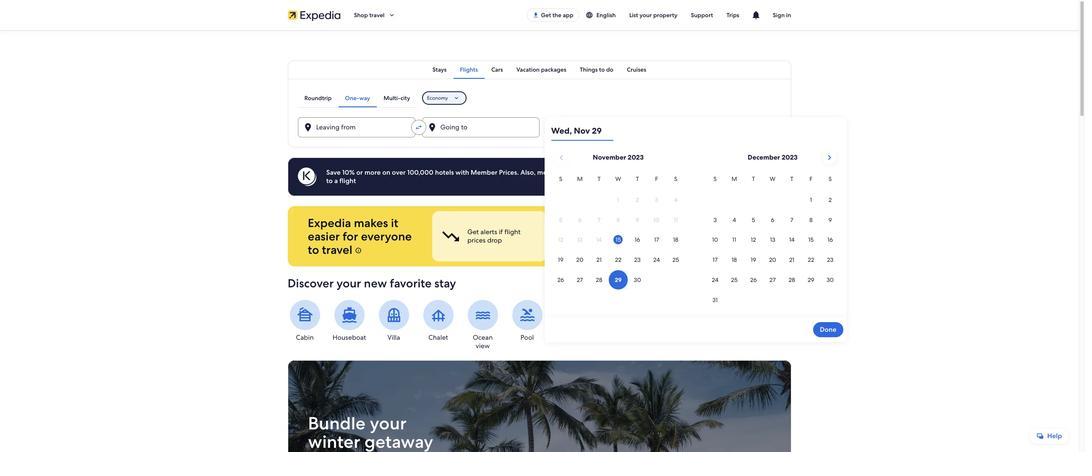 Task type: vqa. For each thing, say whether or not it's contained in the screenshot.


Task type: locate. For each thing, give the bounding box(es) containing it.
12 button
[[744, 231, 763, 250]]

22 up the 29 button
[[808, 257, 815, 264]]

economy button
[[422, 92, 467, 105]]

m for november 2023
[[577, 175, 583, 183]]

f right you on the right of page
[[655, 175, 658, 183]]

15 button right 14
[[802, 231, 821, 250]]

cruises link
[[620, 60, 653, 79]]

24 button
[[647, 251, 667, 270], [706, 271, 725, 290]]

18 left one
[[674, 237, 679, 244]]

0 vertical spatial 18 button
[[667, 231, 686, 250]]

chalet button
[[421, 301, 456, 343]]

w
[[616, 175, 621, 183], [770, 175, 776, 183]]

and
[[760, 228, 772, 237], [308, 450, 339, 453]]

bundle your winter getaway and save
[[308, 413, 433, 453]]

s up 2
[[829, 175, 832, 183]]

flights link
[[454, 60, 485, 79]]

1 vertical spatial hotel
[[634, 228, 650, 237]]

1 horizontal spatial 28
[[789, 277, 795, 284]]

a right add
[[662, 168, 666, 177]]

flight inside bundle flight + hotel to save
[[611, 228, 627, 237]]

21 inside november 2023 element
[[597, 257, 602, 264]]

tab list containing roundtrip
[[298, 89, 417, 107]]

1 21 button from the left
[[590, 251, 609, 270]]

getaway
[[364, 431, 433, 453]]

everyone
[[361, 229, 412, 244]]

2 20 button from the left
[[763, 251, 783, 270]]

get left alerts
[[467, 228, 479, 237]]

vacation
[[517, 66, 540, 73]]

27 for first the 27 button from right
[[770, 277, 776, 284]]

2 26 button from the left
[[744, 271, 763, 290]]

1 horizontal spatial 26 button
[[744, 271, 763, 290]]

m left 'up'
[[577, 175, 583, 183]]

s down previous month icon
[[559, 175, 563, 183]]

2 2023 from the left
[[782, 153, 798, 162]]

tab list
[[288, 60, 792, 79], [298, 89, 417, 107]]

1 horizontal spatial 30
[[827, 277, 834, 284]]

bundle flight + hotel to save
[[587, 228, 658, 245]]

1 vertical spatial get
[[467, 228, 479, 237]]

27 button up hot tub "button"
[[571, 271, 590, 290]]

if
[[499, 228, 503, 237]]

nov 29
[[563, 126, 585, 135]]

24 inside november 2023 element
[[654, 257, 660, 264]]

0 horizontal spatial 15
[[616, 237, 621, 244]]

w right 30%
[[616, 175, 621, 183]]

0 horizontal spatial 21 button
[[590, 251, 609, 270]]

favorite
[[390, 276, 432, 291]]

1 horizontal spatial 21 button
[[783, 251, 802, 270]]

1 vertical spatial 24 button
[[706, 271, 725, 290]]

0 horizontal spatial 23
[[635, 257, 641, 264]]

1 vertical spatial 17
[[713, 257, 718, 264]]

1 26 from the left
[[558, 277, 564, 284]]

1 horizontal spatial 25
[[731, 277, 738, 284]]

up
[[584, 168, 592, 177]]

flight right if
[[505, 228, 521, 237]]

24 up the 31
[[712, 277, 719, 284]]

24 button down bundle flight + hotel to save
[[647, 251, 667, 270]]

0 horizontal spatial hotel
[[634, 228, 650, 237]]

30 button inside november 2023 element
[[628, 271, 647, 290]]

tab list containing stays
[[288, 60, 792, 79]]

0 horizontal spatial 23 button
[[628, 251, 647, 270]]

1 horizontal spatial hotel
[[668, 168, 684, 177]]

25 inside december 2023 element
[[731, 277, 738, 284]]

f up 1 button
[[810, 175, 813, 183]]

0 horizontal spatial 17
[[654, 237, 659, 244]]

1 horizontal spatial travel
[[370, 11, 385, 19]]

1 15 from the left
[[616, 237, 621, 244]]

alerts
[[481, 228, 497, 237]]

0 horizontal spatial 26 button
[[551, 271, 571, 290]]

0 horizontal spatial 30 button
[[628, 271, 647, 290]]

0 horizontal spatial 25
[[673, 257, 679, 264]]

2 26 from the left
[[751, 277, 757, 284]]

1 20 button from the left
[[571, 251, 590, 270]]

shop travel
[[354, 11, 385, 19]]

download the app button image
[[533, 12, 540, 18]]

27 inside november 2023 element
[[577, 277, 583, 284]]

1 horizontal spatial 26
[[751, 277, 757, 284]]

2
[[829, 196, 832, 204]]

december
[[748, 153, 781, 162]]

0 vertical spatial bundle
[[587, 228, 609, 237]]

17 right +
[[654, 237, 659, 244]]

1 28 from the left
[[596, 277, 603, 284]]

1 vertical spatial travel
[[322, 243, 353, 258]]

21
[[597, 257, 602, 264], [790, 257, 795, 264]]

21 button down bundle flight + hotel to save
[[590, 251, 609, 270]]

the
[[553, 11, 562, 19]]

1 t from the left
[[598, 175, 601, 183]]

27 inside december 2023 element
[[770, 277, 776, 284]]

25 button
[[667, 251, 686, 270], [725, 271, 744, 290]]

1 horizontal spatial 16
[[828, 237, 833, 244]]

to right +
[[651, 228, 658, 237]]

0 horizontal spatial 20
[[577, 257, 584, 264]]

hotel right add
[[668, 168, 684, 177]]

12
[[751, 237, 756, 244]]

13 button
[[763, 231, 783, 250]]

get for get alerts if flight prices drop
[[467, 228, 479, 237]]

19 inside december 2023 element
[[751, 257, 757, 264]]

save inside the bundle your winter getaway and save
[[343, 450, 379, 453]]

1 23 from the left
[[635, 257, 641, 264]]

2 vertical spatial save
[[343, 450, 379, 453]]

f inside november 2023 element
[[655, 175, 658, 183]]

waterpark button
[[599, 301, 634, 343]]

on
[[383, 168, 391, 177]]

1 horizontal spatial a
[[662, 168, 666, 177]]

shop
[[354, 11, 368, 19]]

24 inside december 2023 element
[[712, 277, 719, 284]]

your
[[640, 11, 652, 19], [337, 276, 361, 291], [370, 413, 407, 436]]

flight inside get alerts if flight prices drop
[[505, 228, 521, 237]]

27 left the 29 button
[[770, 277, 776, 284]]

2 30 button from the left
[[821, 271, 840, 290]]

english
[[597, 11, 616, 19]]

11 button
[[725, 231, 744, 250]]

0 horizontal spatial 18 button
[[667, 231, 686, 250]]

23
[[635, 257, 641, 264], [827, 257, 834, 264]]

22 button down today element
[[609, 251, 628, 270]]

application
[[551, 148, 840, 311]]

23 button down bundle flight + hotel to save
[[628, 251, 647, 270]]

0 vertical spatial 25
[[673, 257, 679, 264]]

2 22 button from the left
[[802, 251, 821, 270]]

things to do link
[[573, 60, 620, 79]]

21 down 14
[[790, 257, 795, 264]]

1 27 button from the left
[[571, 271, 590, 290]]

26 inside november 2023 element
[[558, 277, 564, 284]]

3
[[714, 216, 717, 224]]

1 horizontal spatial flight
[[505, 228, 521, 237]]

expedia
[[308, 216, 351, 231]]

1 f from the left
[[655, 175, 658, 183]]

0 horizontal spatial 27 button
[[571, 271, 590, 290]]

8 button
[[802, 211, 821, 230]]

december 2023 element
[[706, 175, 840, 311]]

1 horizontal spatial 25 button
[[725, 271, 744, 290]]

28
[[596, 277, 603, 284], [789, 277, 795, 284]]

17 down one
[[713, 257, 718, 264]]

previous month image
[[557, 153, 567, 163]]

t down 'december'
[[752, 175, 755, 183]]

stay
[[435, 276, 456, 291]]

1 horizontal spatial w
[[770, 175, 776, 183]]

28 inside november 2023 element
[[596, 277, 603, 284]]

bundle for bundle flight + hotel to save
[[587, 228, 609, 237]]

application containing november 2023
[[551, 148, 840, 311]]

winter
[[308, 431, 360, 453]]

23 down bundle flight + hotel to save
[[635, 257, 641, 264]]

flight left or
[[340, 177, 356, 186]]

easier
[[308, 229, 340, 244]]

1 30 button from the left
[[628, 271, 647, 290]]

8
[[810, 216, 813, 224]]

1 16 from the left
[[635, 237, 640, 244]]

1 22 from the left
[[615, 257, 622, 264]]

27 button left the 29 button
[[763, 271, 783, 290]]

2 15 button from the left
[[802, 231, 821, 250]]

flight left +
[[611, 228, 627, 237]]

0 horizontal spatial 16
[[635, 237, 640, 244]]

0 horizontal spatial 16 button
[[628, 231, 647, 250]]

1 horizontal spatial 20 button
[[763, 251, 783, 270]]

t down 'december 2023'
[[791, 175, 794, 183]]

1 27 from the left
[[577, 277, 583, 284]]

16 down 9 button at right
[[828, 237, 833, 244]]

16
[[635, 237, 640, 244], [828, 237, 833, 244]]

26 inside december 2023 element
[[751, 277, 757, 284]]

29 inside december 2023 element
[[808, 277, 815, 284]]

1 vertical spatial 17 button
[[706, 251, 725, 270]]

2 15 from the left
[[809, 237, 814, 244]]

bundle inside the bundle your winter getaway and save
[[308, 413, 366, 436]]

0 vertical spatial your
[[640, 11, 652, 19]]

25
[[673, 257, 679, 264], [731, 277, 738, 284]]

to left 'do' at the right of the page
[[599, 66, 605, 73]]

31
[[713, 297, 718, 304]]

0 horizontal spatial w
[[616, 175, 621, 183]]

16 inside november 2023 element
[[635, 237, 640, 244]]

w down 'december 2023'
[[770, 175, 776, 183]]

2 horizontal spatial save
[[587, 236, 601, 245]]

0 horizontal spatial 20 button
[[571, 251, 590, 270]]

23 down 9 button at right
[[827, 257, 834, 264]]

cars
[[492, 66, 503, 73]]

18 button down 11 "button"
[[725, 251, 744, 270]]

things
[[580, 66, 598, 73]]

18 button left one
[[667, 231, 686, 250]]

19 inside november 2023 element
[[558, 257, 564, 264]]

2 20 from the left
[[770, 257, 777, 264]]

15 right "14" button
[[809, 237, 814, 244]]

25 inside november 2023 element
[[673, 257, 679, 264]]

2 21 from the left
[[790, 257, 795, 264]]

1 vertical spatial bundle
[[308, 413, 366, 436]]

hotel right +
[[634, 228, 650, 237]]

app
[[563, 11, 574, 19]]

t right when
[[636, 175, 639, 183]]

and inside earn airline miles and one key rewards
[[760, 228, 772, 237]]

miles
[[742, 228, 758, 237]]

1 horizontal spatial your
[[370, 413, 407, 436]]

26 button
[[551, 271, 571, 290], [744, 271, 763, 290]]

1 horizontal spatial 19
[[751, 257, 757, 264]]

1 vertical spatial and
[[308, 450, 339, 453]]

1 21 from the left
[[597, 257, 602, 264]]

view
[[476, 342, 490, 351]]

1 horizontal spatial 23 button
[[821, 251, 840, 270]]

0 vertical spatial 24
[[654, 257, 660, 264]]

2 out of 3 element
[[552, 212, 667, 262]]

0 horizontal spatial 18
[[674, 237, 679, 244]]

1 out of 3 element
[[432, 212, 547, 262]]

2 30 from the left
[[827, 277, 834, 284]]

1 horizontal spatial 18
[[732, 257, 737, 264]]

0 horizontal spatial and
[[308, 450, 339, 453]]

0 horizontal spatial your
[[337, 276, 361, 291]]

18 button
[[667, 231, 686, 250], [725, 251, 744, 270]]

15 left +
[[616, 237, 621, 244]]

1 vertical spatial 24
[[712, 277, 719, 284]]

do
[[607, 66, 614, 73]]

0 vertical spatial get
[[541, 11, 551, 19]]

2 21 button from the left
[[783, 251, 802, 270]]

travel inside dropdown button
[[370, 11, 385, 19]]

get the app
[[541, 11, 574, 19]]

1 30 from the left
[[634, 277, 641, 284]]

0 vertical spatial tab list
[[288, 60, 792, 79]]

1 vertical spatial tab list
[[298, 89, 417, 107]]

to inside tab list
[[599, 66, 605, 73]]

1 horizontal spatial get
[[541, 11, 551, 19]]

1 m from the left
[[577, 175, 583, 183]]

1 vertical spatial your
[[337, 276, 361, 291]]

22 for 1st 22 button from the left
[[615, 257, 622, 264]]

0 horizontal spatial 24 button
[[647, 251, 667, 270]]

0 horizontal spatial 26
[[558, 277, 564, 284]]

travel left the trailing image
[[370, 11, 385, 19]]

travel left xsmall icon
[[322, 243, 353, 258]]

key
[[722, 236, 733, 245]]

save
[[326, 168, 341, 177]]

22 button up the 29 button
[[802, 251, 821, 270]]

wed, nov 29 button
[[551, 121, 614, 141]]

1 28 button from the left
[[590, 271, 609, 290]]

0 vertical spatial hotel
[[668, 168, 684, 177]]

a left 10%
[[334, 177, 338, 186]]

22 button
[[609, 251, 628, 270], [802, 251, 821, 270]]

s up 3 button
[[714, 175, 717, 183]]

0 horizontal spatial 22
[[615, 257, 622, 264]]

earn airline miles and one key rewards
[[707, 228, 772, 245]]

30
[[634, 277, 641, 284], [827, 277, 834, 284]]

24 down bundle flight + hotel to save
[[654, 257, 660, 264]]

2023 for december 2023
[[782, 153, 798, 162]]

25 for bottommost 25 button
[[731, 277, 738, 284]]

travel sale activities deals image
[[288, 361, 792, 453]]

17 inside november 2023 element
[[654, 237, 659, 244]]

1 2023 from the left
[[628, 153, 644, 162]]

m up the 4
[[732, 175, 737, 183]]

to down expedia
[[308, 243, 319, 258]]

to inside expedia makes it easier for everyone to travel
[[308, 243, 319, 258]]

0 horizontal spatial 24
[[654, 257, 660, 264]]

1 horizontal spatial f
[[810, 175, 813, 183]]

1 horizontal spatial 15
[[809, 237, 814, 244]]

english button
[[579, 8, 623, 23]]

1 19 from the left
[[558, 257, 564, 264]]

more
[[365, 168, 381, 177]]

get right the download the app button icon at left
[[541, 11, 551, 19]]

chalet
[[429, 334, 448, 343]]

pool
[[521, 334, 534, 343]]

30 button inside december 2023 element
[[821, 271, 840, 290]]

0 vertical spatial travel
[[370, 11, 385, 19]]

16 right +
[[635, 237, 640, 244]]

3 button
[[706, 211, 725, 230]]

16 inside december 2023 element
[[828, 237, 833, 244]]

s right add
[[675, 175, 678, 183]]

17 button down one
[[706, 251, 725, 270]]

2 22 from the left
[[808, 257, 815, 264]]

2 m from the left
[[732, 175, 737, 183]]

w inside december 2023 element
[[770, 175, 776, 183]]

21 button down "14" button
[[783, 251, 802, 270]]

1 vertical spatial 18
[[732, 257, 737, 264]]

2 28 button from the left
[[783, 271, 802, 290]]

21 inside december 2023 element
[[790, 257, 795, 264]]

30%
[[601, 168, 615, 177]]

hotel
[[668, 168, 684, 177], [634, 228, 650, 237]]

3 s from the left
[[714, 175, 717, 183]]

2 19 from the left
[[751, 257, 757, 264]]

17 button
[[647, 231, 667, 250], [706, 251, 725, 270]]

27 up hot tub "button"
[[577, 277, 583, 284]]

1 horizontal spatial 27 button
[[763, 271, 783, 290]]

1 15 button from the left
[[609, 231, 628, 250]]

29
[[592, 126, 602, 136], [577, 126, 585, 135], [808, 277, 815, 284]]

0 horizontal spatial 30
[[634, 277, 641, 284]]

1 horizontal spatial save
[[568, 168, 582, 177]]

22 inside november 2023 element
[[615, 257, 622, 264]]

bundle inside bundle flight + hotel to save
[[587, 228, 609, 237]]

list your property link
[[623, 8, 685, 23]]

0 horizontal spatial save
[[343, 450, 379, 453]]

22 down today element
[[615, 257, 622, 264]]

1 vertical spatial save
[[587, 236, 601, 245]]

in
[[787, 11, 792, 19]]

2023 up you on the right of page
[[628, 153, 644, 162]]

f inside december 2023 element
[[810, 175, 813, 183]]

0 horizontal spatial a
[[334, 177, 338, 186]]

trailing image
[[388, 11, 396, 19]]

0 horizontal spatial flight
[[340, 177, 356, 186]]

1 horizontal spatial 16 button
[[821, 231, 840, 250]]

0 horizontal spatial f
[[655, 175, 658, 183]]

your inside the bundle your winter getaway and save
[[370, 413, 407, 436]]

17 button right +
[[647, 231, 667, 250]]

2 16 from the left
[[828, 237, 833, 244]]

23 button up the 29 button
[[821, 251, 840, 270]]

sign
[[773, 11, 785, 19]]

save inside bundle flight + hotel to save
[[587, 236, 601, 245]]

2023 right 'december'
[[782, 153, 798, 162]]

2 27 from the left
[[770, 277, 776, 284]]

1 horizontal spatial 22
[[808, 257, 815, 264]]

1 horizontal spatial 2023
[[782, 153, 798, 162]]

22 inside december 2023 element
[[808, 257, 815, 264]]

16 for first 16 button from left
[[635, 237, 640, 244]]

0 horizontal spatial 19
[[558, 257, 564, 264]]

16 button right today element
[[628, 231, 647, 250]]

2 f from the left
[[810, 175, 813, 183]]

get
[[541, 11, 551, 19], [467, 228, 479, 237]]

1 20 from the left
[[577, 257, 584, 264]]

1 horizontal spatial 30 button
[[821, 271, 840, 290]]

w inside november 2023 element
[[616, 175, 621, 183]]

1 vertical spatial 25
[[731, 277, 738, 284]]

list
[[630, 11, 639, 19]]

2 horizontal spatial flight
[[611, 228, 627, 237]]

0 vertical spatial 18
[[674, 237, 679, 244]]

1 horizontal spatial 15 button
[[802, 231, 821, 250]]

2 23 button from the left
[[821, 251, 840, 270]]

2 28 from the left
[[789, 277, 795, 284]]

1 w from the left
[[616, 175, 621, 183]]

1 horizontal spatial bundle
[[587, 228, 609, 237]]

15 inside december 2023 element
[[809, 237, 814, 244]]

1 horizontal spatial 23
[[827, 257, 834, 264]]

t left 30%
[[598, 175, 601, 183]]

0 horizontal spatial 2023
[[628, 153, 644, 162]]

21 button
[[590, 251, 609, 270], [783, 251, 802, 270]]

2 w from the left
[[770, 175, 776, 183]]

22 for 1st 22 button from right
[[808, 257, 815, 264]]

22
[[615, 257, 622, 264], [808, 257, 815, 264]]

0 horizontal spatial 19 button
[[551, 251, 571, 270]]

16 button down 9 button at right
[[821, 231, 840, 250]]

28 button
[[590, 271, 609, 290], [783, 271, 802, 290]]

get inside get alerts if flight prices drop
[[467, 228, 479, 237]]

0 vertical spatial 25 button
[[667, 251, 686, 270]]

2 vertical spatial your
[[370, 413, 407, 436]]

1 horizontal spatial 24 button
[[706, 271, 725, 290]]

0 horizontal spatial travel
[[322, 243, 353, 258]]

18 down 11 on the bottom right of page
[[732, 257, 737, 264]]

24 button up 31 button
[[706, 271, 725, 290]]

21 down bundle flight + hotel to save
[[597, 257, 602, 264]]

1 horizontal spatial 19 button
[[744, 251, 763, 270]]

s
[[559, 175, 563, 183], [675, 175, 678, 183], [714, 175, 717, 183], [829, 175, 832, 183]]

w for december
[[770, 175, 776, 183]]

15 button left +
[[609, 231, 628, 250]]

0 vertical spatial and
[[760, 228, 772, 237]]

tub
[[573, 334, 584, 343]]

26
[[558, 277, 564, 284], [751, 277, 757, 284]]



Task type: describe. For each thing, give the bounding box(es) containing it.
2 23 from the left
[[827, 257, 834, 264]]

application inside bundle your winter getaway and save main content
[[551, 148, 840, 311]]

28 button inside november 2023 element
[[590, 271, 609, 290]]

17 inside december 2023 element
[[713, 257, 718, 264]]

discover
[[288, 276, 334, 291]]

for
[[343, 229, 358, 244]]

swap origin and destination values image
[[415, 124, 423, 131]]

expedia logo image
[[288, 9, 341, 21]]

1 19 button from the left
[[551, 251, 571, 270]]

cabin
[[296, 334, 314, 343]]

earn
[[707, 228, 721, 237]]

26 for 2nd 26 button from the right
[[558, 277, 564, 284]]

3 t from the left
[[752, 175, 755, 183]]

multi-
[[384, 94, 401, 102]]

stays link
[[426, 60, 454, 79]]

26 for 1st 26 button from the right
[[751, 277, 757, 284]]

31 button
[[706, 291, 725, 310]]

30 inside december 2023 element
[[827, 277, 834, 284]]

15 inside today element
[[616, 237, 621, 244]]

it
[[391, 216, 399, 231]]

roundtrip link
[[298, 89, 339, 107]]

0 vertical spatial 24 button
[[647, 251, 667, 270]]

next month image
[[825, 153, 835, 163]]

hot
[[560, 334, 572, 343]]

2023 for november 2023
[[628, 153, 644, 162]]

5
[[752, 216, 756, 224]]

save for bundle your winter getaway and save
[[343, 450, 379, 453]]

1 26 button from the left
[[551, 271, 571, 290]]

1 s from the left
[[559, 175, 563, 183]]

prices
[[467, 236, 486, 245]]

15 button inside november 2023 element
[[609, 231, 628, 250]]

10%
[[342, 168, 355, 177]]

things to do
[[580, 66, 614, 73]]

2 27 button from the left
[[763, 271, 783, 290]]

ocean view button
[[466, 301, 500, 351]]

4 s from the left
[[829, 175, 832, 183]]

small image
[[586, 11, 593, 19]]

save 10% or more on over 100,000 hotels with member prices. also, members save up to 30% when you add a hotel to a flight
[[326, 168, 684, 186]]

bundle for bundle your winter getaway and save
[[308, 413, 366, 436]]

18 inside november 2023 element
[[674, 237, 679, 244]]

2 16 button from the left
[[821, 231, 840, 250]]

9 button
[[821, 211, 840, 230]]

support
[[691, 11, 713, 19]]

2 19 button from the left
[[744, 251, 763, 270]]

trips link
[[720, 8, 746, 23]]

november 2023
[[593, 153, 644, 162]]

december 2023
[[748, 153, 798, 162]]

16 for second 16 button from left
[[828, 237, 833, 244]]

with
[[456, 168, 469, 177]]

cruises
[[627, 66, 647, 73]]

27 for second the 27 button from the right
[[577, 277, 583, 284]]

f for december 2023
[[810, 175, 813, 183]]

0 vertical spatial 17 button
[[647, 231, 667, 250]]

support link
[[685, 8, 720, 23]]

get for get the app
[[541, 11, 551, 19]]

makes
[[354, 216, 388, 231]]

add
[[649, 168, 661, 177]]

pool button
[[510, 301, 545, 343]]

expedia makes it easier for everyone to travel
[[308, 216, 412, 258]]

airline
[[722, 228, 741, 237]]

1 horizontal spatial 29
[[592, 126, 602, 136]]

new
[[364, 276, 387, 291]]

waterpark
[[601, 334, 632, 343]]

or
[[356, 168, 363, 177]]

stays
[[433, 66, 447, 73]]

4
[[733, 216, 736, 224]]

over
[[392, 168, 406, 177]]

6 button
[[763, 211, 783, 230]]

today element
[[614, 236, 623, 245]]

houseboat
[[333, 334, 366, 343]]

save for bundle flight + hotel to save
[[587, 236, 601, 245]]

to inside bundle flight + hotel to save
[[651, 228, 658, 237]]

1 16 button from the left
[[628, 231, 647, 250]]

7 button
[[783, 211, 802, 230]]

wed, nov 29
[[551, 126, 602, 136]]

2 s from the left
[[675, 175, 678, 183]]

hotel inside bundle flight + hotel to save
[[634, 228, 650, 237]]

your for bundle
[[370, 413, 407, 436]]

10
[[713, 237, 718, 244]]

city
[[401, 94, 410, 102]]

to left 10%
[[326, 177, 333, 186]]

houseboat button
[[332, 301, 367, 343]]

30 inside november 2023 element
[[634, 277, 641, 284]]

1
[[810, 196, 812, 204]]

1 horizontal spatial 17 button
[[706, 251, 725, 270]]

ocean
[[473, 334, 493, 343]]

cabin button
[[288, 301, 322, 343]]

25 for topmost 25 button
[[673, 257, 679, 264]]

and inside the bundle your winter getaway and save
[[308, 450, 339, 453]]

3 out of 3 element
[[672, 212, 787, 262]]

hotel inside save 10% or more on over 100,000 hotels with member prices. also, members save up to 30% when you add a hotel to a flight
[[668, 168, 684, 177]]

done button
[[814, 323, 844, 338]]

hot tub
[[560, 334, 584, 343]]

4 t from the left
[[791, 175, 794, 183]]

one-way link
[[339, 89, 377, 107]]

when
[[617, 168, 634, 177]]

100,000
[[408, 168, 434, 177]]

shop travel button
[[347, 5, 402, 25]]

november 2023 element
[[551, 175, 686, 291]]

one
[[707, 236, 720, 245]]

get the app link
[[527, 8, 579, 22]]

multi-city link
[[377, 89, 417, 107]]

one-way
[[345, 94, 370, 102]]

drop
[[487, 236, 502, 245]]

+
[[628, 228, 632, 237]]

communication center icon image
[[751, 10, 761, 20]]

2 t from the left
[[636, 175, 639, 183]]

multi-city
[[384, 94, 410, 102]]

0 horizontal spatial 29
[[577, 126, 585, 135]]

bundle your winter getaway and save main content
[[0, 30, 1079, 453]]

1 23 button from the left
[[628, 251, 647, 270]]

1 button
[[802, 191, 821, 210]]

xsmall image
[[355, 248, 362, 254]]

one-
[[345, 94, 359, 102]]

packages
[[541, 66, 567, 73]]

18 inside december 2023 element
[[732, 257, 737, 264]]

1 vertical spatial 25 button
[[725, 271, 744, 290]]

m for december 2023
[[732, 175, 737, 183]]

5 button
[[744, 211, 763, 230]]

list your property
[[630, 11, 678, 19]]

november
[[593, 153, 627, 162]]

13
[[770, 237, 776, 244]]

villa
[[388, 334, 400, 343]]

1 horizontal spatial 18 button
[[725, 251, 744, 270]]

10 button
[[706, 231, 725, 250]]

flight inside save 10% or more on over 100,000 hotels with member prices. also, members save up to 30% when you add a hotel to a flight
[[340, 177, 356, 186]]

your for list
[[640, 11, 652, 19]]

sign in
[[773, 11, 792, 19]]

vacation packages
[[517, 66, 567, 73]]

1 22 button from the left
[[609, 251, 628, 270]]

f for november 2023
[[655, 175, 658, 183]]

discover your new favorite stay
[[288, 276, 456, 291]]

28 inside december 2023 element
[[789, 277, 795, 284]]

your for discover
[[337, 276, 361, 291]]

members
[[538, 168, 567, 177]]

20 for 2nd 20 button from left
[[770, 257, 777, 264]]

economy
[[427, 95, 448, 102]]

travel inside expedia makes it easier for everyone to travel
[[322, 243, 353, 258]]

w for november
[[616, 175, 621, 183]]

20 for 1st 20 button from the left
[[577, 257, 584, 264]]

2 button
[[821, 191, 840, 210]]

save inside save 10% or more on over 100,000 hotels with member prices. also, members save up to 30% when you add a hotel to a flight
[[568, 168, 582, 177]]

prices.
[[499, 168, 519, 177]]

get alerts if flight prices drop
[[467, 228, 521, 245]]

roundtrip
[[305, 94, 332, 102]]

to right 'up'
[[593, 168, 600, 177]]



